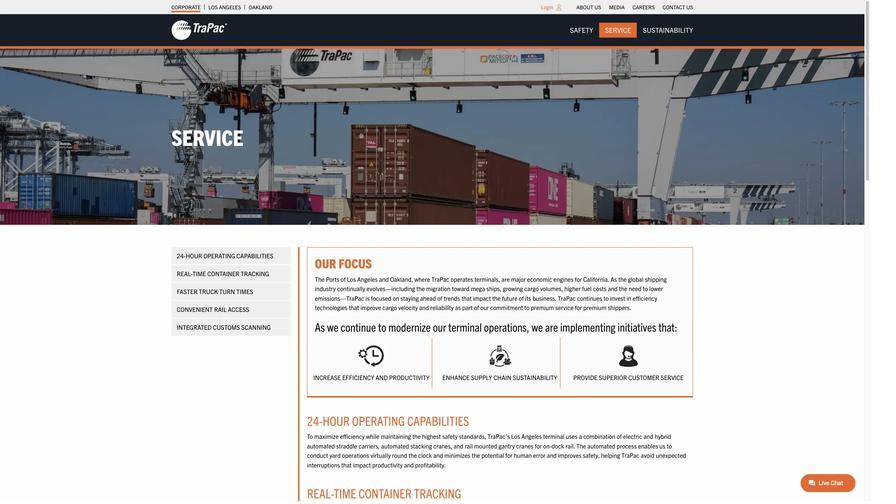 Task type: vqa. For each thing, say whether or not it's contained in the screenshot.
left our
yes



Task type: describe. For each thing, give the bounding box(es) containing it.
safety
[[443, 433, 458, 441]]

continually
[[337, 285, 365, 293]]

implementing
[[561, 320, 616, 334]]

superior
[[599, 374, 627, 382]]

us for contact us
[[687, 4, 693, 10]]

1 horizontal spatial 24-hour operating capabilities
[[307, 413, 469, 429]]

real-time container tracking inside the real-time container tracking link
[[177, 270, 269, 278]]

1 vertical spatial container
[[359, 486, 412, 502]]

0 horizontal spatial terminal
[[449, 320, 482, 334]]

productivity
[[389, 374, 430, 382]]

the inside to maximize efficiency while maintaining the highest safety standards, trapac's los angeles terminal uses a combination of electric and hybrid automated straddle carriers, automated stacking cranes, and rail mounted gantry cranes for on-dock rail. the automated process enables us to conduct yard operations virtually round the clock and minimizes the potential for human error and improves safety, helping trapac avoid unexpected interruptions that impact productivity and profitability.
[[577, 443, 586, 450]]

oakland
[[249, 4, 272, 10]]

initiatives
[[618, 320, 657, 334]]

supply
[[471, 374, 492, 382]]

focused
[[371, 295, 392, 302]]

impact inside the ports of los angeles and oakland, where trapac operates terminals, are major economic engines for california. as the global shipping industry continually evolves—including the migration toward mega ships, growing cargo volumes, higher fuel costs and the need to lower emissions—trapac is focused on staying ahead of trends that impact the future of its business. trapac continues to invest in efficiency technologies that improve cargo velocity and reliability as part of our commitment to premium service for premium shippers.
[[473, 295, 491, 302]]

industry
[[315, 285, 336, 293]]

1 vertical spatial that
[[349, 304, 359, 312]]

operates
[[451, 276, 473, 283]]

the left 'global'
[[619, 276, 627, 283]]

improves
[[558, 452, 582, 460]]

efficiency inside to maximize efficiency while maintaining the highest safety standards, trapac's los angeles terminal uses a combination of electric and hybrid automated straddle carriers, automated stacking cranes, and rail mounted gantry cranes for on-dock rail. the automated process enables us to conduct yard operations virtually round the clock and minimizes the potential for human error and improves safety, helping trapac avoid unexpected interruptions that impact productivity and profitability.
[[340, 433, 365, 441]]

efficiency inside the ports of los angeles and oakland, where trapac operates terminals, are major economic engines for california. as the global shipping industry continually evolves—including the migration toward mega ships, growing cargo volumes, higher fuel costs and the need to lower emissions—trapac is focused on staying ahead of trends that impact the future of its business. trapac continues to invest in efficiency technologies that improve cargo velocity and reliability as part of our commitment to premium service for premium shippers.
[[633, 295, 658, 302]]

trapac inside to maximize efficiency while maintaining the highest safety standards, trapac's los angeles terminal uses a combination of electric and hybrid automated straddle carriers, automated stacking cranes, and rail mounted gantry cranes for on-dock rail. the automated process enables us to conduct yard operations virtually round the clock and minimizes the potential for human error and improves safety, helping trapac avoid unexpected interruptions that impact productivity and profitability.
[[622, 452, 640, 460]]

1 horizontal spatial capabilities
[[407, 413, 469, 429]]

1 horizontal spatial tracking
[[414, 486, 462, 502]]

and up enables
[[644, 433, 654, 441]]

shippers.
[[608, 304, 632, 312]]

sustainability link
[[637, 23, 699, 38]]

angeles inside 'link'
[[219, 4, 241, 10]]

for down gantry on the bottom right
[[506, 452, 513, 460]]

login link
[[541, 4, 554, 10]]

stacking
[[411, 443, 432, 450]]

1 vertical spatial time
[[334, 486, 356, 502]]

0 horizontal spatial trapac
[[432, 276, 450, 283]]

los angeles link
[[209, 2, 241, 12]]

helping
[[602, 452, 621, 460]]

is
[[366, 295, 370, 302]]

enhance
[[443, 374, 470, 382]]

0 vertical spatial that
[[462, 295, 472, 302]]

safety
[[570, 26, 594, 34]]

sustainability
[[643, 26, 693, 34]]

need
[[629, 285, 642, 293]]

contact
[[663, 4, 686, 10]]

reliability
[[431, 304, 454, 312]]

to right need
[[643, 285, 648, 293]]

virtually
[[371, 452, 391, 460]]

ships,
[[487, 285, 502, 293]]

truck
[[199, 288, 218, 296]]

provide
[[574, 374, 598, 382]]

growing
[[503, 285, 523, 293]]

rail
[[214, 306, 227, 314]]

and down ahead
[[419, 304, 429, 312]]

interruptions
[[307, 462, 340, 469]]

chain
[[494, 374, 512, 382]]

migration
[[426, 285, 451, 293]]

impact inside to maximize efficiency while maintaining the highest safety standards, trapac's los angeles terminal uses a combination of electric and hybrid automated straddle carriers, automated stacking cranes, and rail mounted gantry cranes for on-dock rail. the automated process enables us to conduct yard operations virtually round the clock and minimizes the potential for human error and improves safety, helping trapac avoid unexpected interruptions that impact productivity and profitability.
[[353, 462, 371, 469]]

operations
[[342, 452, 369, 460]]

avoid
[[641, 452, 655, 460]]

turn
[[220, 288, 235, 296]]

1 horizontal spatial hour
[[323, 413, 350, 429]]

3 automated from the left
[[588, 443, 616, 450]]

to
[[307, 433, 313, 441]]

major
[[511, 276, 526, 283]]

corporate link
[[172, 2, 201, 12]]

times
[[237, 288, 254, 296]]

increase efficiency and productivity
[[314, 374, 430, 382]]

service menu item
[[600, 23, 637, 38]]

trends
[[444, 295, 460, 302]]

convenient rail access link
[[172, 301, 291, 319]]

for up "higher"
[[575, 276, 582, 283]]

oakland,
[[390, 276, 413, 283]]

careers link
[[633, 2, 655, 12]]

standards,
[[459, 433, 486, 441]]

part
[[463, 304, 473, 312]]

to down improve
[[378, 320, 387, 334]]

service link
[[600, 23, 637, 38]]

are inside the ports of los angeles and oakland, where trapac operates terminals, are major economic engines for california. as the global shipping industry continually evolves—including the migration toward mega ships, growing cargo volumes, higher fuel costs and the need to lower emissions—trapac is focused on staying ahead of trends that impact the future of its business. trapac continues to invest in efficiency technologies that improve cargo velocity and reliability as part of our commitment to premium service for premium shippers.
[[502, 276, 510, 283]]

hybrid
[[655, 433, 671, 441]]

corporate image
[[172, 20, 227, 41]]

clock
[[419, 452, 432, 460]]

potential
[[482, 452, 504, 460]]

2 automated from the left
[[381, 443, 409, 450]]

on
[[393, 295, 399, 302]]

for right service
[[575, 304, 582, 312]]

profitability.
[[415, 462, 446, 469]]

about us link
[[577, 2, 602, 12]]

service
[[661, 374, 684, 382]]

0 horizontal spatial cargo
[[383, 304, 397, 312]]

to down its
[[525, 304, 530, 312]]

toward
[[452, 285, 470, 293]]

0 horizontal spatial container
[[208, 270, 240, 278]]

commitment
[[491, 304, 523, 312]]

invest
[[610, 295, 626, 302]]

engines
[[554, 276, 574, 283]]

staying
[[401, 295, 419, 302]]

and down on-
[[547, 452, 557, 460]]

integrated customs scanning
[[177, 324, 271, 332]]

safety,
[[583, 452, 600, 460]]

1 vertical spatial real-time container tracking
[[307, 486, 462, 502]]

of right part
[[474, 304, 479, 312]]

to down costs
[[604, 295, 609, 302]]

integrated
[[177, 324, 212, 332]]

focus
[[339, 256, 372, 272]]

highest
[[422, 433, 441, 441]]

future
[[502, 295, 518, 302]]

menu bar containing about us
[[573, 2, 697, 12]]

access
[[228, 306, 250, 314]]

of right "ports"
[[341, 276, 346, 283]]

contact us
[[663, 4, 693, 10]]

modernize
[[389, 320, 431, 334]]



Task type: locate. For each thing, give the bounding box(es) containing it.
1 vertical spatial the
[[577, 443, 586, 450]]

and up invest
[[608, 285, 618, 293]]

evolves—including
[[367, 285, 415, 293]]

1 automated from the left
[[307, 443, 335, 450]]

0 vertical spatial terminal
[[449, 320, 482, 334]]

automated down maintaining
[[381, 443, 409, 450]]

maximize
[[314, 433, 339, 441]]

los inside to maximize efficiency while maintaining the highest safety standards, trapac's los angeles terminal uses a combination of electric and hybrid automated straddle carriers, automated stacking cranes, and rail mounted gantry cranes for on-dock rail. the automated process enables us to conduct yard operations virtually round the clock and minimizes the potential for human error and improves safety, helping trapac avoid unexpected interruptions that impact productivity and profitability.
[[511, 433, 520, 441]]

1 vertical spatial impact
[[353, 462, 371, 469]]

capabilities inside 'link'
[[237, 253, 274, 260]]

los up gantry on the bottom right
[[511, 433, 520, 441]]

premium down continues
[[584, 304, 607, 312]]

0 vertical spatial trapac
[[432, 276, 450, 283]]

provide superior customer service
[[574, 374, 684, 382]]

rail
[[465, 443, 473, 450]]

operating up while at the bottom of page
[[352, 413, 405, 429]]

2 we from the left
[[532, 320, 543, 334]]

24-hour operating capabilities up maintaining
[[307, 413, 469, 429]]

cranes,
[[434, 443, 453, 450]]

1 horizontal spatial terminal
[[543, 433, 565, 441]]

1 vertical spatial hour
[[323, 413, 350, 429]]

0 horizontal spatial los
[[209, 4, 218, 10]]

premium down business.
[[531, 304, 554, 312]]

the down the a
[[577, 443, 586, 450]]

and down cranes,
[[434, 452, 443, 460]]

time up truck
[[193, 270, 206, 278]]

as inside the ports of los angeles and oakland, where trapac operates terminals, are major economic engines for california. as the global shipping industry continually evolves—including the migration toward mega ships, growing cargo volumes, higher fuel costs and the need to lower emissions—trapac is focused on staying ahead of trends that impact the future of its business. trapac continues to invest in efficiency technologies that improve cargo velocity and reliability as part of our commitment to premium service for premium shippers.
[[611, 276, 617, 283]]

customs
[[213, 324, 240, 332]]

process
[[617, 443, 637, 450]]

1 horizontal spatial premium
[[584, 304, 607, 312]]

24-hour operating capabilities
[[177, 253, 274, 260], [307, 413, 469, 429]]

24- inside 'link'
[[177, 253, 186, 260]]

velocity
[[399, 304, 418, 312]]

trapac's
[[488, 433, 510, 441]]

0 vertical spatial hour
[[186, 253, 202, 260]]

to right us
[[667, 443, 672, 450]]

2 vertical spatial los
[[511, 433, 520, 441]]

real-time container tracking up turn on the bottom left of the page
[[177, 270, 269, 278]]

1 vertical spatial angeles
[[357, 276, 378, 283]]

24-
[[177, 253, 186, 260], [307, 413, 323, 429]]

real-time container tracking
[[177, 270, 269, 278], [307, 486, 462, 502]]

angeles inside to maximize efficiency while maintaining the highest safety standards, trapac's los angeles terminal uses a combination of electric and hybrid automated straddle carriers, automated stacking cranes, and rail mounted gantry cranes for on-dock rail. the automated process enables us to conduct yard operations virtually round the clock and minimizes the potential for human error and improves safety, helping trapac avoid unexpected interruptions that impact productivity and profitability.
[[522, 433, 542, 441]]

2 horizontal spatial los
[[511, 433, 520, 441]]

costs
[[593, 285, 607, 293]]

productivity
[[372, 462, 403, 469]]

operations,
[[484, 320, 530, 334]]

efficiency
[[342, 374, 374, 382]]

cargo
[[525, 285, 539, 293], [383, 304, 397, 312]]

1 vertical spatial trapac
[[558, 295, 576, 302]]

terminal up dock
[[543, 433, 565, 441]]

the up industry
[[315, 276, 325, 283]]

angeles up continually
[[357, 276, 378, 283]]

straddle
[[336, 443, 357, 450]]

24-hour operating capabilities up the real-time container tracking link
[[177, 253, 274, 260]]

real-time container tracking down productivity
[[307, 486, 462, 502]]

us for about us
[[595, 4, 602, 10]]

of inside to maximize efficiency while maintaining the highest safety standards, trapac's los angeles terminal uses a combination of electric and hybrid automated straddle carriers, automated stacking cranes, and rail mounted gantry cranes for on-dock rail. the automated process enables us to conduct yard operations virtually round the clock and minimizes the potential for human error and improves safety, helping trapac avoid unexpected interruptions that impact productivity and profitability.
[[617, 433, 622, 441]]

1 vertical spatial real-
[[307, 486, 334, 502]]

time inside the real-time container tracking link
[[193, 270, 206, 278]]

about us
[[577, 4, 602, 10]]

lower
[[650, 285, 663, 293]]

1 vertical spatial tracking
[[414, 486, 462, 502]]

24- up to
[[307, 413, 323, 429]]

0 vertical spatial as
[[611, 276, 617, 283]]

the down where
[[417, 285, 425, 293]]

login
[[541, 4, 554, 10]]

us right about
[[595, 4, 602, 10]]

1 we from the left
[[327, 320, 339, 334]]

1 horizontal spatial automated
[[381, 443, 409, 450]]

ahead
[[420, 295, 436, 302]]

1 horizontal spatial time
[[334, 486, 356, 502]]

ports
[[326, 276, 340, 283]]

global
[[628, 276, 644, 283]]

2 vertical spatial that
[[342, 462, 352, 469]]

as
[[611, 276, 617, 283], [315, 320, 325, 334]]

we down the technologies
[[327, 320, 339, 334]]

1 horizontal spatial us
[[687, 4, 693, 10]]

0 vertical spatial the
[[315, 276, 325, 283]]

of
[[341, 276, 346, 283], [438, 295, 443, 302], [519, 295, 524, 302], [474, 304, 479, 312], [617, 433, 622, 441]]

higher
[[565, 285, 581, 293]]

1 horizontal spatial efficiency
[[633, 295, 658, 302]]

0 horizontal spatial our
[[433, 320, 446, 334]]

faster
[[177, 288, 198, 296]]

while
[[366, 433, 380, 441]]

1 horizontal spatial 24-
[[307, 413, 323, 429]]

1 horizontal spatial as
[[611, 276, 617, 283]]

los inside the ports of los angeles and oakland, where trapac operates terminals, are major economic engines for california. as the global shipping industry continually evolves—including the migration toward mega ships, growing cargo volumes, higher fuel costs and the need to lower emissions—trapac is focused on staying ahead of trends that impact the future of its business. trapac continues to invest in efficiency technologies that improve cargo velocity and reliability as part of our commitment to premium service for premium shippers.
[[347, 276, 356, 283]]

1 vertical spatial service
[[172, 123, 244, 151]]

angeles up cranes
[[522, 433, 542, 441]]

1 horizontal spatial trapac
[[558, 295, 576, 302]]

a
[[579, 433, 582, 441]]

efficiency up "straddle" on the bottom of the page
[[340, 433, 365, 441]]

of down "migration"
[[438, 295, 443, 302]]

0 vertical spatial real-time container tracking
[[177, 270, 269, 278]]

1 vertical spatial 24-
[[307, 413, 323, 429]]

1 horizontal spatial angeles
[[357, 276, 378, 283]]

real- up faster
[[177, 270, 193, 278]]

sustainability
[[513, 374, 558, 382]]

2 horizontal spatial angeles
[[522, 433, 542, 441]]

time down interruptions
[[334, 486, 356, 502]]

0 vertical spatial capabilities
[[237, 253, 274, 260]]

dock
[[552, 443, 564, 450]]

0 horizontal spatial angeles
[[219, 4, 241, 10]]

2 us from the left
[[687, 4, 693, 10]]

continue
[[341, 320, 376, 334]]

capabilities up the real-time container tracking link
[[237, 253, 274, 260]]

0 horizontal spatial are
[[502, 276, 510, 283]]

mounted
[[474, 443, 497, 450]]

angeles left the oakland
[[219, 4, 241, 10]]

faster truck turn times
[[177, 288, 254, 296]]

0 vertical spatial 24-hour operating capabilities
[[177, 253, 274, 260]]

0 vertical spatial time
[[193, 270, 206, 278]]

cargo up its
[[525, 285, 539, 293]]

of up process
[[617, 433, 622, 441]]

in
[[627, 295, 632, 302]]

our down "reliability"
[[433, 320, 446, 334]]

oakland link
[[249, 2, 272, 12]]

convenient rail access
[[177, 306, 250, 314]]

of left its
[[519, 295, 524, 302]]

that down operations at left bottom
[[342, 462, 352, 469]]

and
[[376, 374, 388, 382]]

0 vertical spatial impact
[[473, 295, 491, 302]]

1 horizontal spatial operating
[[352, 413, 405, 429]]

0 horizontal spatial time
[[193, 270, 206, 278]]

los angeles
[[209, 4, 241, 10]]

hour up faster
[[186, 253, 202, 260]]

1 horizontal spatial real-time container tracking
[[307, 486, 462, 502]]

our right part
[[481, 304, 489, 312]]

the down the ships,
[[493, 295, 501, 302]]

trapac up "migration"
[[432, 276, 450, 283]]

the left clock
[[409, 452, 417, 460]]

capabilities up the highest
[[407, 413, 469, 429]]

the down "rail"
[[472, 452, 480, 460]]

1 horizontal spatial are
[[545, 320, 558, 334]]

0 horizontal spatial automated
[[307, 443, 335, 450]]

operating inside 'link'
[[204, 253, 235, 260]]

operating up the real-time container tracking link
[[204, 253, 235, 260]]

terminal down part
[[449, 320, 482, 334]]

automated
[[307, 443, 335, 450], [381, 443, 409, 450], [588, 443, 616, 450]]

we
[[327, 320, 339, 334], [532, 320, 543, 334]]

0 horizontal spatial capabilities
[[237, 253, 274, 260]]

menu bar containing safety
[[564, 23, 699, 38]]

electric
[[623, 433, 643, 441]]

0 vertical spatial service
[[606, 26, 631, 34]]

0 vertical spatial container
[[208, 270, 240, 278]]

continues
[[577, 295, 603, 302]]

where
[[415, 276, 430, 283]]

0 vertical spatial tracking
[[241, 270, 269, 278]]

0 vertical spatial cargo
[[525, 285, 539, 293]]

1 horizontal spatial cargo
[[525, 285, 539, 293]]

container up turn on the bottom left of the page
[[208, 270, 240, 278]]

yard
[[330, 452, 341, 460]]

that left improve
[[349, 304, 359, 312]]

1 vertical spatial los
[[347, 276, 356, 283]]

trapac
[[432, 276, 450, 283], [558, 295, 576, 302], [622, 452, 640, 460]]

1 horizontal spatial los
[[347, 276, 356, 283]]

0 horizontal spatial real-
[[177, 270, 193, 278]]

our
[[481, 304, 489, 312], [433, 320, 446, 334]]

as right california.
[[611, 276, 617, 283]]

angeles inside the ports of los angeles and oakland, where trapac operates terminals, are major economic engines for california. as the global shipping industry continually evolves—including the migration toward mega ships, growing cargo volumes, higher fuel costs and the need to lower emissions—trapac is focused on staying ahead of trends that impact the future of its business. trapac continues to invest in efficiency technologies that improve cargo velocity and reliability as part of our commitment to premium service for premium shippers.
[[357, 276, 378, 283]]

container down productivity
[[359, 486, 412, 502]]

our focus
[[315, 256, 372, 272]]

the up stacking
[[413, 433, 421, 441]]

economic
[[527, 276, 553, 283]]

are
[[502, 276, 510, 283], [545, 320, 558, 334]]

0 vertical spatial are
[[502, 276, 510, 283]]

emissions—trapac
[[315, 295, 364, 302]]

0 horizontal spatial service
[[172, 123, 244, 151]]

its
[[525, 295, 531, 302]]

1 vertical spatial as
[[315, 320, 325, 334]]

enhance supply chain sustainability
[[443, 374, 558, 382]]

human
[[514, 452, 532, 460]]

2 horizontal spatial trapac
[[622, 452, 640, 460]]

we down business.
[[532, 320, 543, 334]]

1 vertical spatial terminal
[[543, 433, 565, 441]]

1 vertical spatial cargo
[[383, 304, 397, 312]]

trapac up service
[[558, 295, 576, 302]]

0 horizontal spatial impact
[[353, 462, 371, 469]]

technologies
[[315, 304, 348, 312]]

and up evolves—including
[[379, 276, 389, 283]]

our inside the ports of los angeles and oakland, where trapac operates terminals, are major economic engines for california. as the global shipping industry continually evolves—including the migration toward mega ships, growing cargo volumes, higher fuel costs and the need to lower emissions—trapac is focused on staying ahead of trends that impact the future of its business. trapac continues to invest in efficiency technologies that improve cargo velocity and reliability as part of our commitment to premium service for premium shippers.
[[481, 304, 489, 312]]

1 horizontal spatial our
[[481, 304, 489, 312]]

and down round
[[404, 462, 414, 469]]

are up growing
[[502, 276, 510, 283]]

tracking
[[241, 270, 269, 278], [414, 486, 462, 502]]

menu bar down careers
[[564, 23, 699, 38]]

the inside the ports of los angeles and oakland, where trapac operates terminals, are major economic engines for california. as the global shipping industry continually evolves—including the migration toward mega ships, growing cargo volumes, higher fuel costs and the need to lower emissions—trapac is focused on staying ahead of trends that impact the future of its business. trapac continues to invest in efficiency technologies that improve cargo velocity and reliability as part of our commitment to premium service for premium shippers.
[[315, 276, 325, 283]]

our
[[315, 256, 336, 272]]

1 horizontal spatial real-
[[307, 486, 334, 502]]

improve
[[361, 304, 381, 312]]

service
[[556, 304, 574, 312]]

convenient
[[177, 306, 213, 314]]

0 vertical spatial 24-
[[177, 253, 186, 260]]

that:
[[659, 320, 678, 334]]

shipping
[[645, 276, 667, 283]]

0 horizontal spatial us
[[595, 4, 602, 10]]

light image
[[557, 4, 562, 10]]

1 vertical spatial 24-hour operating capabilities
[[307, 413, 469, 429]]

us right contact
[[687, 4, 693, 10]]

tracking up times at left bottom
[[241, 270, 269, 278]]

2 horizontal spatial automated
[[588, 443, 616, 450]]

24-hour operating capabilities inside 'link'
[[177, 253, 274, 260]]

1 horizontal spatial the
[[577, 443, 586, 450]]

to inside to maximize efficiency while maintaining the highest safety standards, trapac's los angeles terminal uses a combination of electric and hybrid automated straddle carriers, automated stacking cranes, and rail mounted gantry cranes for on-dock rail. the automated process enables us to conduct yard operations virtually round the clock and minimizes the potential for human error and improves safety, helping trapac avoid unexpected interruptions that impact productivity and profitability.
[[667, 443, 672, 450]]

1 vertical spatial capabilities
[[407, 413, 469, 429]]

0 horizontal spatial operating
[[204, 253, 235, 260]]

automated down combination
[[588, 443, 616, 450]]

0 horizontal spatial hour
[[186, 253, 202, 260]]

as we continue to modernize our terminal operations, we are implementing initiatives that:
[[315, 320, 678, 334]]

1 premium from the left
[[531, 304, 554, 312]]

0 horizontal spatial premium
[[531, 304, 554, 312]]

mega
[[471, 285, 485, 293]]

los
[[209, 4, 218, 10], [347, 276, 356, 283], [511, 433, 520, 441]]

service
[[606, 26, 631, 34], [172, 123, 244, 151]]

about
[[577, 4, 594, 10]]

menu bar
[[573, 2, 697, 12], [564, 23, 699, 38]]

rail.
[[566, 443, 575, 450]]

impact down mega
[[473, 295, 491, 302]]

0 vertical spatial real-
[[177, 270, 193, 278]]

terminals,
[[475, 276, 500, 283]]

the
[[619, 276, 627, 283], [417, 285, 425, 293], [619, 285, 628, 293], [493, 295, 501, 302], [413, 433, 421, 441], [409, 452, 417, 460], [472, 452, 480, 460]]

los up corporate image
[[209, 4, 218, 10]]

1 horizontal spatial impact
[[473, 295, 491, 302]]

0 vertical spatial los
[[209, 4, 218, 10]]

cargo down on
[[383, 304, 397, 312]]

efficiency down need
[[633, 295, 658, 302]]

0 horizontal spatial real-time container tracking
[[177, 270, 269, 278]]

24- up faster
[[177, 253, 186, 260]]

hour up maximize
[[323, 413, 350, 429]]

1 horizontal spatial we
[[532, 320, 543, 334]]

1 horizontal spatial container
[[359, 486, 412, 502]]

automated up conduct
[[307, 443, 335, 450]]

tracking down profitability.
[[414, 486, 462, 502]]

maintaining
[[381, 433, 411, 441]]

1 vertical spatial operating
[[352, 413, 405, 429]]

that up part
[[462, 295, 472, 302]]

1 vertical spatial menu bar
[[564, 23, 699, 38]]

container
[[208, 270, 240, 278], [359, 486, 412, 502]]

error
[[533, 452, 546, 460]]

0 horizontal spatial tracking
[[241, 270, 269, 278]]

impact down operations at left bottom
[[353, 462, 371, 469]]

minimizes
[[445, 452, 471, 460]]

trapac down process
[[622, 452, 640, 460]]

increase
[[314, 374, 341, 382]]

unexpected
[[656, 452, 686, 460]]

hour inside 'link'
[[186, 253, 202, 260]]

terminal inside to maximize efficiency while maintaining the highest safety standards, trapac's los angeles terminal uses a combination of electric and hybrid automated straddle carriers, automated stacking cranes, and rail mounted gantry cranes for on-dock rail. the automated process enables us to conduct yard operations virtually round the clock and minimizes the potential for human error and improves safety, helping trapac avoid unexpected interruptions that impact productivity and profitability.
[[543, 433, 565, 441]]

0 horizontal spatial 24-hour operating capabilities
[[177, 253, 274, 260]]

2 vertical spatial angeles
[[522, 433, 542, 441]]

0 horizontal spatial as
[[315, 320, 325, 334]]

los inside 'link'
[[209, 4, 218, 10]]

0 vertical spatial menu bar
[[573, 2, 697, 12]]

1 vertical spatial are
[[545, 320, 558, 334]]

are down service
[[545, 320, 558, 334]]

efficiency
[[633, 295, 658, 302], [340, 433, 365, 441]]

customer
[[629, 374, 660, 382]]

that inside to maximize efficiency while maintaining the highest safety standards, trapac's los angeles terminal uses a combination of electric and hybrid automated straddle carriers, automated stacking cranes, and rail mounted gantry cranes for on-dock rail. the automated process enables us to conduct yard operations virtually round the clock and minimizes the potential for human error and improves safety, helping trapac avoid unexpected interruptions that impact productivity and profitability.
[[342, 462, 352, 469]]

for left on-
[[535, 443, 542, 450]]

0 horizontal spatial the
[[315, 276, 325, 283]]

real- down interruptions
[[307, 486, 334, 502]]

0 vertical spatial efficiency
[[633, 295, 658, 302]]

service inside menu item
[[606, 26, 631, 34]]

for
[[575, 276, 582, 283], [575, 304, 582, 312], [535, 443, 542, 450], [506, 452, 513, 460]]

0 horizontal spatial we
[[327, 320, 339, 334]]

0 horizontal spatial efficiency
[[340, 433, 365, 441]]

2 premium from the left
[[584, 304, 607, 312]]

1 horizontal spatial service
[[606, 26, 631, 34]]

and up minimizes on the right of the page
[[454, 443, 464, 450]]

gantry
[[499, 443, 515, 450]]

2 vertical spatial trapac
[[622, 452, 640, 460]]

1 us from the left
[[595, 4, 602, 10]]

the up invest
[[619, 285, 628, 293]]

1 vertical spatial our
[[433, 320, 446, 334]]

menu bar up service link
[[573, 2, 697, 12]]

los up continually
[[347, 276, 356, 283]]

real-time container tracking link
[[172, 266, 291, 283]]

as down the technologies
[[315, 320, 325, 334]]



